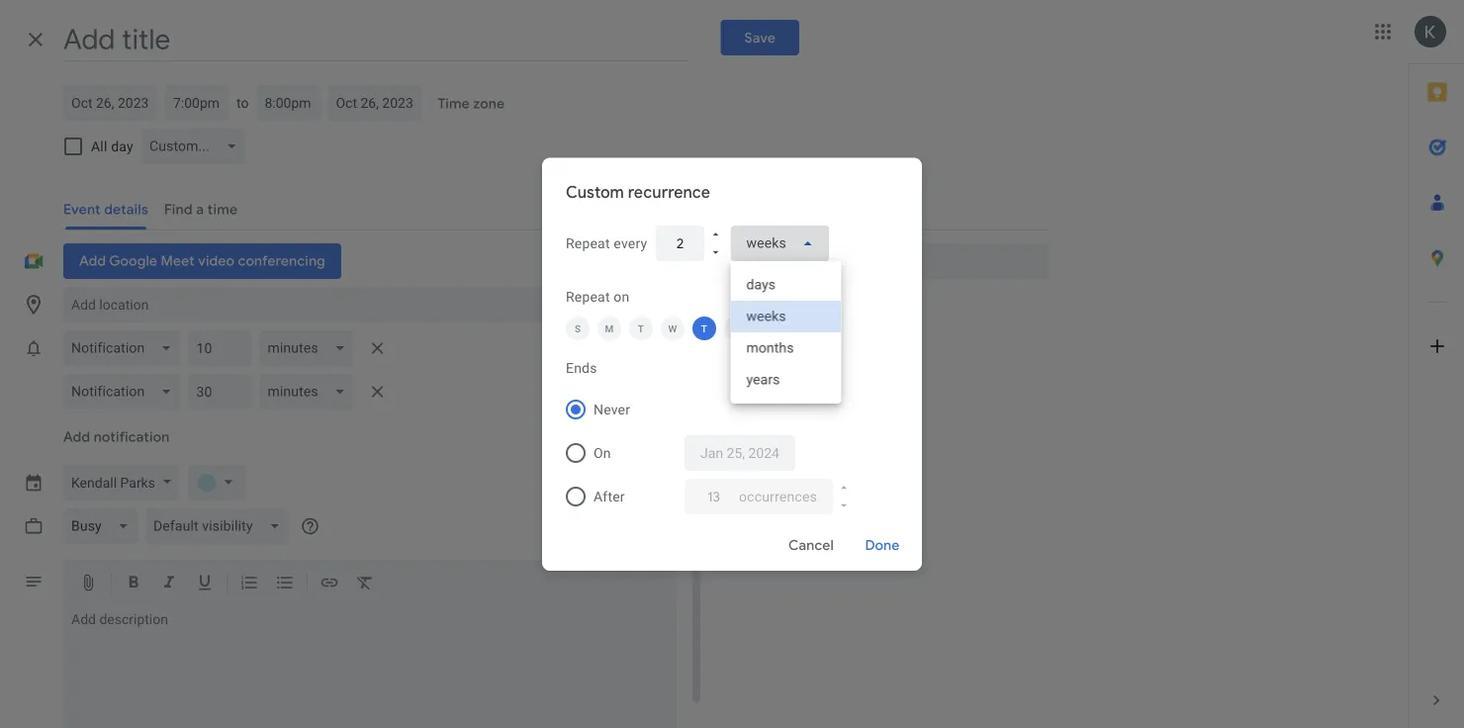 Task type: vqa. For each thing, say whether or not it's contained in the screenshot.
Option
yes



Task type: locate. For each thing, give the bounding box(es) containing it.
0 vertical spatial minutes in advance for notification number field
[[196, 330, 244, 366]]

bulleted list image
[[275, 573, 295, 596]]

1 vertical spatial minutes in advance for notification number field
[[196, 374, 244, 410]]

group
[[700, 307, 1049, 425]]

save
[[744, 29, 776, 46]]

minutes in advance for notification number field inside 10 minutes before element
[[196, 330, 244, 366]]

0 horizontal spatial t
[[638, 322, 644, 334]]

t inside checkbox
[[701, 322, 707, 334]]

Wednesday checkbox
[[661, 316, 685, 340]]

2 minutes in advance for notification number field from the top
[[196, 374, 244, 410]]

m
[[605, 322, 614, 334]]

1 repeat from the top
[[566, 235, 610, 251]]

t inside checkbox
[[638, 322, 644, 334]]

repeat
[[566, 235, 610, 251], [566, 288, 610, 304]]

option up permissions
[[730, 269, 841, 300]]

Monday checkbox
[[598, 316, 621, 340]]

t right monday checkbox on the left of the page
[[638, 322, 644, 334]]

insert link image
[[320, 573, 339, 596]]

Saturday checkbox
[[756, 316, 780, 340]]

repeat left every
[[566, 235, 610, 251]]

1 horizontal spatial t
[[701, 322, 707, 334]]

s for s option
[[575, 322, 581, 334]]

1 t from the left
[[638, 322, 644, 334]]

repeat on
[[566, 288, 630, 304]]

minutes in advance for notification number field inside 30 minutes before "element"
[[196, 374, 244, 410]]

tab list
[[1410, 64, 1464, 673]]

s left m
[[575, 322, 581, 334]]

recurrence
[[628, 182, 710, 202]]

0 vertical spatial repeat
[[566, 235, 610, 251]]

Minutes in advance for notification number field
[[196, 330, 244, 366], [196, 374, 244, 410]]

underline image
[[195, 573, 215, 596]]

minutes in advance for notification number field for 10 minutes before element
[[196, 330, 244, 366]]

option
[[730, 269, 841, 300], [730, 300, 841, 332], [730, 332, 841, 364], [730, 364, 841, 395]]

group containing guest permissions
[[700, 307, 1049, 425]]

1 s from the left
[[575, 322, 581, 334]]

minutes in advance for notification number field up 30 minutes before "element"
[[196, 330, 244, 366]]

1 horizontal spatial s
[[765, 322, 771, 334]]

Thursday checkbox
[[692, 316, 716, 340]]

None field
[[730, 225, 830, 261]]

1 minutes in advance for notification number field from the top
[[196, 330, 244, 366]]

option group inside custom recurrence dialog
[[558, 388, 898, 518]]

day
[[111, 138, 133, 154]]

cancel button
[[780, 521, 843, 569]]

modify
[[751, 343, 793, 359]]

1 vertical spatial repeat
[[566, 288, 610, 304]]

bold image
[[124, 573, 143, 596]]

option down permissions
[[730, 332, 841, 364]]

notifications element
[[63, 326, 393, 414]]

s inside option
[[575, 322, 581, 334]]

2 s from the left
[[765, 322, 771, 334]]

custom
[[566, 182, 624, 202]]

w
[[668, 322, 677, 334]]

option up modify event
[[730, 300, 841, 332]]

t
[[638, 322, 644, 334], [701, 322, 707, 334]]

s up modify
[[765, 322, 771, 334]]

frequency list box
[[730, 261, 841, 403]]

custom recurrence
[[566, 182, 710, 202]]

Friday checkbox
[[724, 316, 748, 340]]

all
[[91, 138, 107, 154]]

2 repeat from the top
[[566, 288, 610, 304]]

0 horizontal spatial s
[[575, 322, 581, 334]]

option group
[[558, 388, 898, 518]]

none field inside custom recurrence dialog
[[730, 225, 830, 261]]

option group containing never
[[558, 388, 898, 518]]

guest
[[777, 402, 812, 418]]

minutes in advance for notification number field down 10 minutes before element
[[196, 374, 244, 410]]

option down modify event
[[730, 364, 841, 395]]

2 t from the left
[[701, 322, 707, 334]]

on
[[614, 288, 630, 304]]

cancel
[[788, 536, 834, 553]]

permissions
[[756, 313, 831, 329]]

s
[[575, 322, 581, 334], [765, 322, 771, 334]]

done button
[[851, 521, 914, 569]]

t for "t" checkbox
[[638, 322, 644, 334]]

t left guest
[[701, 322, 707, 334]]

repeat up s option
[[566, 288, 610, 304]]

s inside checkbox
[[765, 322, 771, 334]]

remove formatting image
[[355, 573, 375, 596]]

event
[[797, 343, 830, 359]]



Task type: describe. For each thing, give the bounding box(es) containing it.
1 option from the top
[[730, 269, 841, 300]]

invite
[[751, 372, 784, 389]]

list
[[815, 402, 833, 418]]

time
[[438, 95, 470, 112]]

guest permissions
[[716, 313, 831, 329]]

3 option from the top
[[730, 332, 841, 364]]

ends
[[566, 359, 597, 376]]

Date on which the recurrence ends text field
[[700, 435, 780, 471]]

formatting options toolbar
[[63, 560, 677, 608]]

italic image
[[159, 573, 179, 596]]

invite others
[[751, 372, 827, 389]]

Description text field
[[63, 611, 677, 728]]

on
[[594, 444, 611, 461]]

zone
[[473, 95, 505, 112]]

repeat for repeat on
[[566, 288, 610, 304]]

time zone
[[438, 95, 505, 112]]

guest
[[716, 313, 752, 329]]

10 minutes before element
[[63, 326, 393, 370]]

Tuesday checkbox
[[629, 316, 653, 340]]

modify event
[[751, 343, 830, 359]]

add
[[63, 428, 90, 446]]

minutes in advance for notification number field for 30 minutes before "element"
[[196, 374, 244, 410]]

f
[[733, 322, 739, 334]]

time zone button
[[430, 86, 513, 122]]

after
[[594, 488, 625, 504]]

t for t checkbox
[[701, 322, 707, 334]]

numbered list image
[[239, 573, 259, 596]]

notification
[[94, 428, 170, 446]]

done
[[865, 536, 900, 553]]

Occurrence count number field
[[700, 479, 727, 514]]

save button
[[721, 20, 799, 55]]

custom recurrence dialog
[[542, 158, 922, 571]]

add notification
[[63, 428, 170, 446]]

30 minutes before element
[[63, 370, 393, 414]]

never
[[594, 401, 630, 417]]

others
[[788, 372, 827, 389]]

Title text field
[[63, 18, 689, 61]]

s for saturday checkbox
[[765, 322, 771, 334]]

every
[[614, 235, 647, 251]]

Weeks to repeat number field
[[671, 225, 689, 261]]

repeat for repeat every
[[566, 235, 610, 251]]

4 option from the top
[[730, 364, 841, 395]]

repeat every
[[566, 235, 647, 251]]

to
[[236, 94, 249, 111]]

all day
[[91, 138, 133, 154]]

add notification button
[[55, 419, 177, 455]]

see guest list
[[751, 402, 833, 418]]

2 option from the top
[[730, 300, 841, 332]]

see
[[751, 402, 774, 418]]

Sunday checkbox
[[566, 316, 590, 340]]



